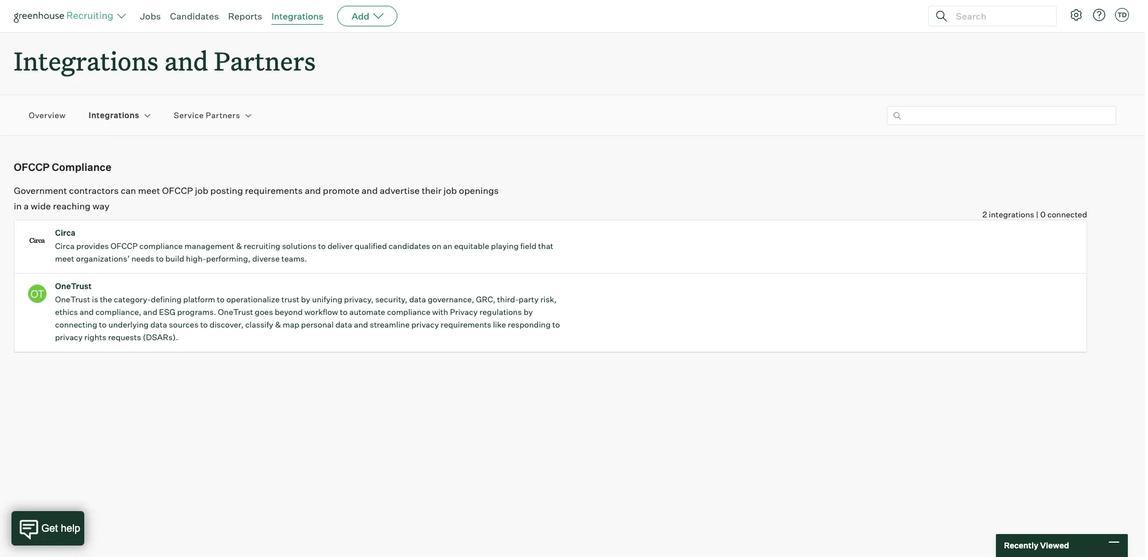 Task type: describe. For each thing, give the bounding box(es) containing it.
recruiting
[[244, 241, 280, 251]]

meet inside circa circa provides ofccp compliance management & recruiting solutions to deliver qualified candidates on an equitable playing field that meet organizations' needs to build high-performing, diverse teams.
[[55, 254, 74, 263]]

way
[[93, 200, 110, 212]]

integrations for integrations link to the right
[[272, 10, 324, 22]]

ethics
[[55, 307, 78, 317]]

recently
[[1005, 541, 1039, 550]]

reports link
[[228, 10, 262, 22]]

by
[[524, 307, 533, 317]]

like
[[493, 320, 506, 329]]

unifying privacy,
[[312, 294, 374, 304]]

wide
[[31, 200, 51, 212]]

regulations
[[480, 307, 522, 317]]

security,
[[376, 294, 408, 304]]

1 horizontal spatial integrations link
[[272, 10, 324, 22]]

discover,
[[210, 320, 244, 329]]

0 vertical spatial partners
[[214, 44, 316, 77]]

|
[[1037, 210, 1039, 219]]

to left build
[[156, 254, 164, 263]]

an
[[443, 241, 453, 251]]

a
[[24, 200, 29, 212]]

jobs
[[140, 10, 161, 22]]

compliance inside the onetrust onetrust is the category-defining platform to operationalize trust by unifying privacy, security, data governance, grc, third-party risk, ethics and compliance, and esg programs. onetrust goes beyond workflow to automate compliance with privacy regulations by connecting to underlying data sources to discover, classify & map personal data and streamline privacy requirements like responding to privacy rights requests (dsars).
[[387, 307, 431, 317]]

ofccp inside government contractors can meet ofccp job posting requirements and promote and advertise their job openings in a wide reaching way
[[162, 185, 193, 196]]

service
[[174, 110, 204, 120]]

reaching
[[53, 200, 91, 212]]

0 horizontal spatial data
[[150, 320, 167, 329]]

integrations for the left integrations link
[[89, 110, 139, 120]]

programs. onetrust goes
[[177, 307, 273, 317]]

sources
[[169, 320, 199, 329]]

to left deliver
[[318, 241, 326, 251]]

1 job from the left
[[195, 185, 209, 196]]

add
[[352, 10, 370, 22]]

posting
[[210, 185, 243, 196]]

0
[[1041, 210, 1046, 219]]

partners inside service partners link
[[206, 110, 240, 120]]

compliance
[[52, 161, 111, 173]]

trust by
[[282, 294, 310, 304]]

1 vertical spatial privacy
[[55, 332, 83, 342]]

contractors
[[69, 185, 119, 196]]

to up rights
[[99, 320, 107, 329]]

circa circa provides ofccp compliance management & recruiting solutions to deliver qualified candidates on an equitable playing field that meet organizations' needs to build high-performing, diverse teams.
[[55, 228, 554, 263]]

td
[[1118, 11, 1128, 19]]

advertise
[[380, 185, 420, 196]]

rights
[[84, 332, 106, 342]]

ofccp compliance
[[14, 161, 111, 173]]

build
[[165, 254, 184, 263]]

ofccp inside circa circa provides ofccp compliance management & recruiting solutions to deliver qualified candidates on an equitable playing field that meet organizations' needs to build high-performing, diverse teams.
[[111, 241, 138, 251]]

integrations for integrations and partners
[[14, 44, 159, 77]]

connected
[[1048, 210, 1088, 219]]

and down candidates
[[164, 44, 208, 77]]

connecting
[[55, 320, 97, 329]]

integrations and partners
[[14, 44, 316, 77]]

party
[[519, 294, 539, 304]]

2
[[983, 210, 988, 219]]

onetrust
[[55, 281, 92, 291]]

to down unifying privacy,
[[340, 307, 348, 317]]

field
[[521, 241, 537, 251]]

meet inside government contractors can meet ofccp job posting requirements and promote and advertise their job openings in a wide reaching way
[[138, 185, 160, 196]]

management
[[185, 241, 235, 251]]

deliver
[[328, 241, 353, 251]]

add button
[[337, 6, 398, 26]]

to right sources
[[200, 320, 208, 329]]

0 vertical spatial ofccp
[[14, 161, 50, 173]]

responding
[[508, 320, 551, 329]]

onetrust is
[[55, 294, 98, 304]]

their
[[422, 185, 442, 196]]

high-
[[186, 254, 206, 263]]

compliance,
[[96, 307, 141, 317]]

workflow
[[305, 307, 338, 317]]

diverse
[[252, 254, 280, 263]]

Search text field
[[954, 8, 1047, 24]]

1 horizontal spatial privacy
[[412, 320, 439, 329]]

solutions
[[282, 241, 317, 251]]

government
[[14, 185, 67, 196]]

recently viewed
[[1005, 541, 1070, 550]]

beyond
[[275, 307, 303, 317]]

automate
[[350, 307, 386, 317]]

underlying
[[108, 320, 149, 329]]



Task type: locate. For each thing, give the bounding box(es) containing it.
1 vertical spatial compliance
[[387, 307, 431, 317]]

and right promote
[[362, 185, 378, 196]]

1 horizontal spatial requirements
[[441, 320, 492, 329]]

requirements inside the onetrust onetrust is the category-defining platform to operationalize trust by unifying privacy, security, data governance, grc, third-party risk, ethics and compliance, and esg programs. onetrust goes beyond workflow to automate compliance with privacy regulations by connecting to underlying data sources to discover, classify & map personal data and streamline privacy requirements like responding to privacy rights requests (dsars).
[[441, 320, 492, 329]]

greenhouse recruiting image
[[14, 9, 117, 23]]

ofccp up government at the top
[[14, 161, 50, 173]]

risk,
[[541, 294, 557, 304]]

viewed
[[1041, 541, 1070, 550]]

third-
[[498, 294, 519, 304]]

1 circa from the top
[[55, 228, 75, 238]]

requirements inside government contractors can meet ofccp job posting requirements and promote and advertise their job openings in a wide reaching way
[[245, 185, 303, 196]]

defining
[[151, 294, 182, 304]]

reports
[[228, 10, 262, 22]]

to down risk,
[[553, 320, 560, 329]]

provides
[[76, 241, 109, 251]]

the category-
[[100, 294, 151, 304]]

& inside circa circa provides ofccp compliance management & recruiting solutions to deliver qualified candidates on an equitable playing field that meet organizations' needs to build high-performing, diverse teams.
[[236, 241, 242, 251]]

compliance
[[139, 241, 183, 251], [387, 307, 431, 317]]

1 horizontal spatial &
[[275, 320, 281, 329]]

1 horizontal spatial ofccp
[[111, 241, 138, 251]]

requirements right posting
[[245, 185, 303, 196]]

overview
[[29, 110, 66, 120]]

integrations
[[272, 10, 324, 22], [14, 44, 159, 77], [89, 110, 139, 120]]

0 horizontal spatial requirements
[[245, 185, 303, 196]]

needs
[[132, 254, 154, 263]]

1 vertical spatial integrations link
[[89, 110, 139, 121]]

organizations'
[[76, 254, 130, 263]]

that
[[539, 241, 554, 251]]

to
[[318, 241, 326, 251], [156, 254, 164, 263], [340, 307, 348, 317], [99, 320, 107, 329], [200, 320, 208, 329], [553, 320, 560, 329]]

candidates
[[389, 241, 430, 251]]

& inside the onetrust onetrust is the category-defining platform to operationalize trust by unifying privacy, security, data governance, grc, third-party risk, ethics and compliance, and esg programs. onetrust goes beyond workflow to automate compliance with privacy regulations by connecting to underlying data sources to discover, classify & map personal data and streamline privacy requirements like responding to privacy rights requests (dsars).
[[275, 320, 281, 329]]

0 vertical spatial integrations link
[[272, 10, 324, 22]]

2 job from the left
[[444, 185, 457, 196]]

1 vertical spatial data
[[150, 320, 167, 329]]

requests
[[108, 332, 141, 342]]

0 vertical spatial circa
[[55, 228, 75, 238]]

partners
[[214, 44, 316, 77], [206, 110, 240, 120]]

grc,
[[476, 294, 496, 304]]

circa left provides
[[55, 241, 75, 251]]

1 vertical spatial partners
[[206, 110, 240, 120]]

0 horizontal spatial integrations link
[[89, 110, 139, 121]]

ofccp up needs
[[111, 241, 138, 251]]

configure image
[[1070, 8, 1084, 22]]

overview link
[[29, 110, 66, 121]]

2 integrations | 0 connected
[[983, 210, 1088, 219]]

job right their
[[444, 185, 457, 196]]

1 vertical spatial circa
[[55, 241, 75, 251]]

can
[[121, 185, 136, 196]]

qualified
[[355, 241, 387, 251]]

openings
[[459, 185, 499, 196]]

promote
[[323, 185, 360, 196]]

1 vertical spatial ofccp
[[162, 185, 193, 196]]

data up (dsars). on the bottom
[[150, 320, 167, 329]]

0 vertical spatial data
[[409, 294, 426, 304]]

0 horizontal spatial &
[[236, 241, 242, 251]]

1 vertical spatial &
[[275, 320, 281, 329]]

partners right service at top left
[[206, 110, 240, 120]]

integrations
[[989, 210, 1035, 219]]

td button
[[1114, 6, 1132, 24]]

data
[[409, 294, 426, 304], [150, 320, 167, 329]]

0 vertical spatial integrations
[[272, 10, 324, 22]]

0 vertical spatial requirements
[[245, 185, 303, 196]]

partners down reports
[[214, 44, 316, 77]]

2 vertical spatial ofccp
[[111, 241, 138, 251]]

1 horizontal spatial meet
[[138, 185, 160, 196]]

0 horizontal spatial ofccp
[[14, 161, 50, 173]]

(dsars).
[[143, 332, 178, 342]]

1 horizontal spatial data
[[409, 294, 426, 304]]

circa
[[55, 228, 75, 238], [55, 241, 75, 251]]

and down onetrust is
[[80, 307, 94, 317]]

privacy
[[412, 320, 439, 329], [55, 332, 83, 342]]

and
[[164, 44, 208, 77], [305, 185, 321, 196], [362, 185, 378, 196], [80, 307, 94, 317], [143, 307, 157, 317]]

0 horizontal spatial meet
[[55, 254, 74, 263]]

2 horizontal spatial ofccp
[[162, 185, 193, 196]]

1 horizontal spatial compliance
[[387, 307, 431, 317]]

service partners
[[174, 110, 240, 120]]

0 horizontal spatial compliance
[[139, 241, 183, 251]]

ofccp right can
[[162, 185, 193, 196]]

2 circa from the top
[[55, 241, 75, 251]]

candidates link
[[170, 10, 219, 22]]

classify
[[245, 320, 274, 329]]

1 vertical spatial meet
[[55, 254, 74, 263]]

equitable
[[454, 241, 490, 251]]

and left esg
[[143, 307, 157, 317]]

compliance down security,
[[387, 307, 431, 317]]

in
[[14, 200, 22, 212]]

candidates
[[170, 10, 219, 22]]

onetrust onetrust is the category-defining platform to operationalize trust by unifying privacy, security, data governance, grc, third-party risk, ethics and compliance, and esg programs. onetrust goes beyond workflow to automate compliance with privacy regulations by connecting to underlying data sources to discover, classify & map personal data and streamline privacy requirements like responding to privacy rights requests (dsars).
[[55, 281, 560, 342]]

esg
[[159, 307, 176, 317]]

None text field
[[888, 106, 1117, 125]]

meet right can
[[138, 185, 160, 196]]

platform
[[183, 294, 215, 304]]

jobs link
[[140, 10, 161, 22]]

to operationalize
[[217, 294, 280, 304]]

compliance up build
[[139, 241, 183, 251]]

td button
[[1116, 8, 1130, 22]]

job left posting
[[195, 185, 209, 196]]

0 vertical spatial privacy
[[412, 320, 439, 329]]

0 vertical spatial compliance
[[139, 241, 183, 251]]

and left promote
[[305, 185, 321, 196]]

0 horizontal spatial job
[[195, 185, 209, 196]]

job
[[195, 185, 209, 196], [444, 185, 457, 196]]

data right security,
[[409, 294, 426, 304]]

0 vertical spatial meet
[[138, 185, 160, 196]]

government contractors can meet ofccp job posting requirements and promote and advertise their job openings in a wide reaching way
[[14, 185, 499, 212]]

teams.
[[282, 254, 307, 263]]

governance,
[[428, 294, 475, 304]]

1 horizontal spatial job
[[444, 185, 457, 196]]

on
[[432, 241, 442, 251]]

requirements down privacy
[[441, 320, 492, 329]]

& up performing,
[[236, 241, 242, 251]]

1 vertical spatial requirements
[[441, 320, 492, 329]]

0 horizontal spatial privacy
[[55, 332, 83, 342]]

& down 'beyond' on the left of the page
[[275, 320, 281, 329]]

playing
[[491, 241, 519, 251]]

circa down reaching at the left of page
[[55, 228, 75, 238]]

privacy down with
[[412, 320, 439, 329]]

meet up "onetrust"
[[55, 254, 74, 263]]

privacy
[[450, 307, 478, 317]]

with
[[432, 307, 448, 317]]

performing,
[[206, 254, 251, 263]]

privacy down connecting
[[55, 332, 83, 342]]

1 vertical spatial integrations
[[14, 44, 159, 77]]

map personal data and streamline
[[283, 320, 410, 329]]

service partners link
[[174, 110, 240, 121]]

meet
[[138, 185, 160, 196], [55, 254, 74, 263]]

compliance inside circa circa provides ofccp compliance management & recruiting solutions to deliver qualified candidates on an equitable playing field that meet organizations' needs to build high-performing, diverse teams.
[[139, 241, 183, 251]]

2 vertical spatial integrations
[[89, 110, 139, 120]]

0 vertical spatial &
[[236, 241, 242, 251]]



Task type: vqa. For each thing, say whether or not it's contained in the screenshot.
the than related to Sharpay Jones
no



